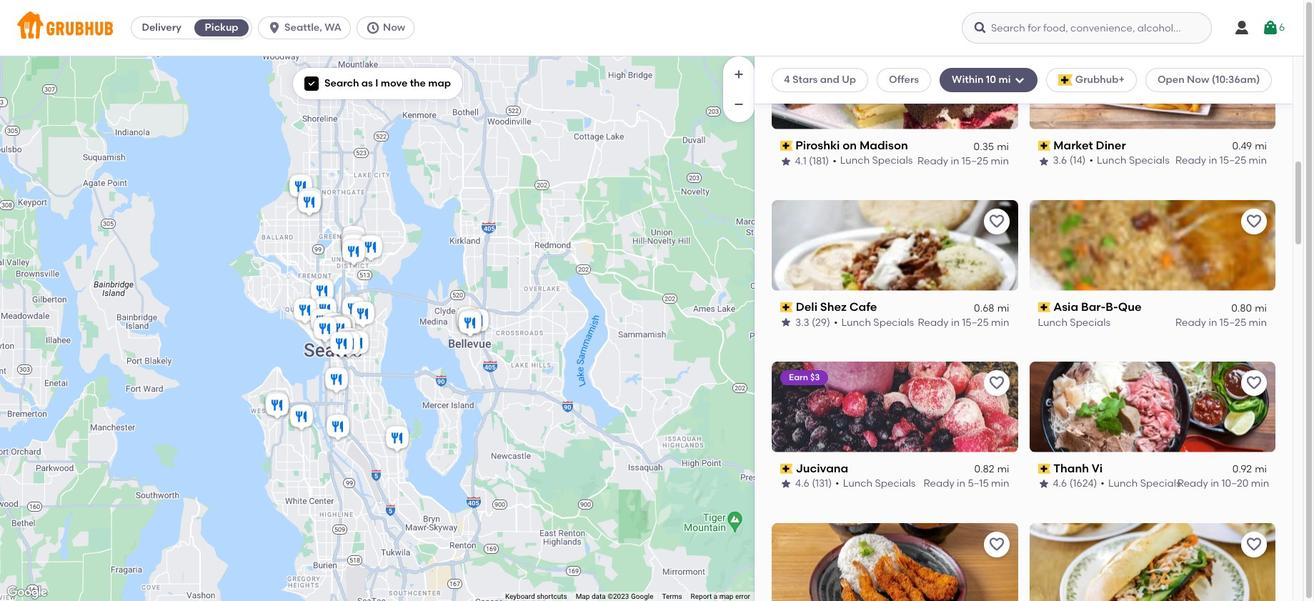 Task type: vqa. For each thing, say whether or not it's contained in the screenshot.


Task type: locate. For each thing, give the bounding box(es) containing it.
north star diner & shanghai room image
[[296, 185, 324, 217]]

star icon image left 4.1
[[780, 156, 792, 167]]

2 4.6 from the left
[[1053, 478, 1067, 490]]

star icon image
[[780, 156, 792, 167], [1038, 156, 1050, 167], [780, 317, 792, 328], [780, 478, 792, 490], [1038, 478, 1050, 490]]

min down '0.35 mi'
[[991, 155, 1010, 167]]

now right "open"
[[1187, 74, 1210, 86]]

ready in 15–25 min down 0.35 at the right top of page
[[918, 155, 1010, 167]]

0.80
[[1232, 302, 1252, 314]]

mi right 0.82
[[997, 463, 1010, 475]]

ready in 15–25 min down the 0.68
[[918, 316, 1010, 328]]

min for on
[[991, 155, 1010, 167]]

star icon image for piroshki on madison
[[780, 156, 792, 167]]

subscription pass image left thanh
[[1038, 464, 1051, 474]]

save this restaurant button for "thanh vi logo"
[[1241, 370, 1267, 396]]

ready in 15–25 min down 0.49
[[1176, 155, 1267, 167]]

0.82 mi
[[975, 463, 1010, 475]]

thanh vi image
[[334, 328, 363, 360]]

• right (181) on the right top of page
[[833, 155, 837, 167]]

hurry curry of tokyo image
[[311, 295, 339, 326]]

save this restaurant button for deli shez cafe logo
[[984, 209, 1010, 234]]

svg image
[[366, 21, 380, 35]]

ready for jucivana
[[924, 478, 955, 490]]

bar-
[[1081, 300, 1106, 314]]

1 4.6 from the left
[[795, 478, 810, 490]]

costa's restaurant image
[[339, 232, 368, 263]]

• for market diner
[[1090, 155, 1094, 167]]

a
[[714, 593, 718, 600]]

15–25 for market diner
[[1220, 155, 1247, 167]]

pickup button
[[192, 16, 252, 39]]

taco del mar image
[[319, 311, 348, 342]]

lunch down piroshki on madison
[[841, 155, 870, 167]]

plus icon image
[[732, 67, 746, 81]]

subscription pass image left deli
[[780, 302, 793, 312]]

4.6 for jucivana
[[795, 478, 810, 490]]

4.6 left (131)
[[795, 478, 810, 490]]

star icon image for market diner
[[1038, 156, 1050, 167]]

lunch right (1624)
[[1108, 478, 1138, 490]]

• right (29)
[[834, 316, 838, 328]]

delivery button
[[132, 16, 192, 39]]

• for jucivana
[[836, 478, 840, 490]]

0 horizontal spatial now
[[383, 21, 405, 34]]

0 horizontal spatial 4.6
[[795, 478, 810, 490]]

min down 0.68 mi
[[991, 316, 1010, 328]]

• lunch specials right (131)
[[836, 478, 916, 490]]

main navigation navigation
[[0, 0, 1304, 56]]

pickup
[[205, 21, 238, 34]]

sushi kudasai image
[[463, 306, 492, 338]]

within 10 mi
[[952, 74, 1011, 86]]

save this restaurant image
[[988, 51, 1005, 69], [1246, 51, 1263, 69], [988, 374, 1005, 391], [1246, 536, 1263, 553]]

svg image
[[1234, 19, 1251, 36], [1262, 19, 1279, 36], [267, 21, 282, 35], [973, 21, 988, 35], [1014, 74, 1025, 86], [307, 79, 316, 88]]

min for shez
[[991, 316, 1010, 328]]

mi for shez
[[997, 302, 1010, 314]]

mi
[[999, 74, 1011, 86], [997, 140, 1010, 152], [1255, 140, 1267, 152], [997, 302, 1010, 314], [1255, 302, 1267, 314], [997, 463, 1010, 475], [1255, 463, 1267, 475]]

mi for diner
[[1255, 140, 1267, 152]]

specials for vi
[[1140, 478, 1181, 490]]

subscription pass image
[[780, 141, 793, 151], [780, 464, 793, 474], [1038, 464, 1051, 474]]

ready for thanh vi
[[1178, 478, 1208, 490]]

subscription pass image for asia bar-b-que
[[1038, 302, 1051, 312]]

mi right 0.35 at the right top of page
[[997, 140, 1010, 152]]

save this restaurant button for piroshki on madison logo
[[984, 47, 1010, 73]]

4.6
[[795, 478, 810, 490], [1053, 478, 1067, 490]]

•
[[833, 155, 837, 167], [1090, 155, 1094, 167], [834, 316, 838, 328], [836, 478, 840, 490], [1101, 478, 1105, 490]]

earn
[[789, 372, 808, 382]]

mi for on
[[997, 140, 1010, 152]]

map right the on the top of page
[[428, 77, 451, 89]]

cheeky cafe image
[[343, 328, 372, 360]]

4.6 down thanh
[[1053, 478, 1067, 490]]

chu minh tofu & vegan deli logo image
[[1030, 523, 1276, 601]]

subscription pass image left the jucivana
[[780, 464, 793, 474]]

specials
[[873, 155, 913, 167], [1129, 155, 1170, 167], [874, 316, 914, 328], [1070, 316, 1111, 328], [875, 478, 916, 490], [1140, 478, 1181, 490]]

0 vertical spatial now
[[383, 21, 405, 34]]

min down 0.49 mi
[[1249, 155, 1267, 167]]

15–25 down the 0.68
[[962, 316, 989, 328]]

market
[[1054, 139, 1093, 152]]

• lunch specials down madison at the right
[[833, 155, 913, 167]]

• for deli shez cafe
[[834, 316, 838, 328]]

0.35
[[974, 140, 995, 152]]

0.68
[[974, 302, 995, 314]]

• right (14)
[[1090, 155, 1094, 167]]

map right a
[[719, 593, 734, 600]]

subscription pass image left the piroshki
[[780, 141, 793, 151]]

shortcuts
[[537, 593, 567, 600]]

subscription pass image for thanh vi
[[1038, 464, 1051, 474]]

the
[[410, 77, 426, 89]]

ready for piroshki on madison
[[918, 155, 949, 167]]

• right (131)
[[836, 478, 840, 490]]

ready
[[918, 155, 949, 167], [1176, 155, 1207, 167], [918, 316, 949, 328], [1176, 316, 1207, 328], [924, 478, 955, 490], [1178, 478, 1208, 490]]

now
[[383, 21, 405, 34], [1187, 74, 1210, 86]]

panda express image
[[454, 304, 482, 336]]

• down vi
[[1101, 478, 1105, 490]]

mi right 0.49
[[1255, 140, 1267, 152]]

save this restaurant button for chu minh tofu & vegan deli logo at bottom
[[1241, 531, 1267, 557]]

lunch right (131)
[[843, 478, 873, 490]]

mi right 10
[[999, 74, 1011, 86]]

lunch for vi
[[1108, 478, 1138, 490]]

min for bar-
[[1249, 316, 1267, 328]]

now inside now button
[[383, 21, 405, 34]]

now button
[[357, 16, 420, 39]]

terms link
[[662, 593, 682, 600]]

svg image inside 6 "button"
[[1262, 19, 1279, 36]]

ready in 15–25 min for asia bar-b-que
[[1176, 316, 1267, 328]]

search
[[324, 77, 359, 89]]

subscription pass image left asia
[[1038, 302, 1051, 312]]

mi right 0.92
[[1255, 463, 1267, 475]]

• lunch specials down cafe
[[834, 316, 914, 328]]

• lunch specials down vi
[[1101, 478, 1181, 490]]

1 horizontal spatial map
[[719, 593, 734, 600]]

ready in 15–25 min for deli shez cafe
[[918, 316, 1010, 328]]

map data ©2023 google
[[576, 593, 654, 600]]

piroshki on madison image
[[329, 313, 358, 344]]

15–25 down 0.49
[[1220, 155, 1247, 167]]

tropical smoothie cafe image
[[456, 307, 485, 338]]

0 horizontal spatial map
[[428, 77, 451, 89]]

ready in 15–25 min down 0.80
[[1176, 316, 1267, 328]]

save this restaurant image for thanh vi
[[1246, 374, 1263, 391]]

keyboard shortcuts
[[505, 593, 567, 600]]

grubhub+
[[1075, 74, 1125, 86]]

4.1 (181)
[[795, 155, 830, 167]]

(29)
[[812, 316, 830, 328]]

15–25 for asia bar-b-que
[[1220, 316, 1247, 328]]

• for thanh vi
[[1101, 478, 1105, 490]]

great american diner bar image
[[263, 391, 292, 422]]

within
[[952, 74, 984, 86]]

subscription pass image left market
[[1038, 141, 1051, 151]]

stella deli and market image
[[291, 296, 319, 327]]

star icon image left 4.6 (1624)
[[1038, 478, 1050, 490]]

lunch down diner
[[1097, 155, 1127, 167]]

ready for asia bar-b-que
[[1176, 316, 1207, 328]]

• lunch specials
[[833, 155, 913, 167], [1090, 155, 1170, 167], [834, 316, 914, 328], [836, 478, 916, 490], [1101, 478, 1181, 490]]

lunch for shez
[[842, 316, 871, 328]]

star icon image left the 3.3
[[780, 317, 792, 328]]

10
[[986, 74, 996, 86]]

now right svg icon
[[383, 21, 405, 34]]

earn $3
[[789, 372, 820, 382]]

chu minh tofu & vegan deli image
[[334, 329, 363, 361]]

1 vertical spatial now
[[1187, 74, 1210, 86]]

taqueria tehuacan image
[[383, 423, 412, 455]]

0 vertical spatial map
[[428, 77, 451, 89]]

3.3 (29)
[[795, 316, 830, 328]]

grubhub plus flag logo image
[[1058, 74, 1073, 86]]

lunch down cafe
[[842, 316, 871, 328]]

in for asia bar-b-que
[[1209, 316, 1217, 328]]

subscription pass image for deli shez cafe
[[780, 302, 793, 312]]

ready in 15–25 min
[[918, 155, 1010, 167], [1176, 155, 1267, 167], [918, 316, 1010, 328], [1176, 316, 1267, 328]]

thanh vi
[[1054, 461, 1103, 475]]

save this restaurant image for deli shez cafe
[[988, 213, 1005, 230]]

• lunch specials down diner
[[1090, 155, 1170, 167]]

star icon image left '4.6 (131)' on the right of page
[[780, 478, 792, 490]]

puerto vallarta image
[[262, 389, 291, 421]]

save this restaurant button
[[984, 47, 1010, 73], [1241, 47, 1267, 73], [984, 209, 1010, 234], [1241, 209, 1267, 234], [984, 370, 1010, 396], [1241, 370, 1267, 396], [984, 531, 1010, 557], [1241, 531, 1267, 557]]

min down "0.92 mi"
[[1251, 478, 1269, 490]]

save this restaurant image for asia bar-b-que
[[1246, 213, 1263, 230]]

map region
[[0, 0, 871, 601]]

asia bar-b-que image
[[327, 329, 356, 361]]

15–25 down 0.35 at the right top of page
[[962, 155, 989, 167]]

5–15
[[968, 478, 989, 490]]

open now (10:36am)
[[1158, 74, 1260, 86]]

star icon image left 3.6 on the right of the page
[[1038, 156, 1050, 167]]

15–25 down 0.80
[[1220, 316, 1247, 328]]

save this restaurant image for piroshki on madison logo
[[988, 51, 1005, 69]]

0.92 mi
[[1233, 463, 1267, 475]]

terms
[[662, 593, 682, 600]]

jewel of india image
[[339, 230, 368, 262]]

error
[[735, 593, 750, 600]]

subscription pass image
[[1038, 141, 1051, 151], [780, 302, 793, 312], [1038, 302, 1051, 312]]

offers
[[889, 74, 919, 86]]

save this restaurant image
[[988, 213, 1005, 230], [1246, 213, 1263, 230], [1246, 374, 1263, 391], [988, 536, 1005, 553]]

report
[[691, 593, 712, 600]]

min down 0.80 mi
[[1249, 316, 1267, 328]]

©2023
[[608, 593, 629, 600]]

mi right 0.80
[[1255, 302, 1267, 314]]

1 vertical spatial map
[[719, 593, 734, 600]]

mi right the 0.68
[[997, 302, 1010, 314]]

as
[[361, 77, 373, 89]]

(1624)
[[1070, 478, 1097, 490]]

star icon image for deli shez cafe
[[780, 317, 792, 328]]

seattle,
[[285, 21, 322, 34]]

15–25
[[962, 155, 989, 167], [1220, 155, 1247, 167], [962, 316, 989, 328], [1220, 316, 1247, 328]]

15–25 for piroshki on madison
[[962, 155, 989, 167]]

1 horizontal spatial 4.6
[[1053, 478, 1067, 490]]

cafe
[[850, 300, 877, 314]]

3.3
[[795, 316, 810, 328]]

4 stars and up
[[784, 74, 856, 86]]



Task type: describe. For each thing, give the bounding box(es) containing it.
(10:36am)
[[1212, 74, 1260, 86]]

pho saigon image
[[326, 313, 354, 345]]

seattle, wa button
[[258, 16, 357, 39]]

romano pizza & pasta image
[[287, 402, 316, 433]]

piroshki on madison
[[796, 139, 909, 152]]

• lunch specials for thanh vi
[[1101, 478, 1181, 490]]

ready in 5–15 min
[[924, 478, 1010, 490]]

on
[[843, 139, 857, 152]]

thanh vi logo image
[[1030, 361, 1276, 452]]

proceed to checkout button
[[1099, 542, 1291, 568]]

piroshki on madison logo image
[[772, 38, 1018, 129]]

i
[[375, 77, 378, 89]]

ready for deli shez cafe
[[918, 316, 949, 328]]

in for piroshki on madison
[[951, 155, 960, 167]]

minus icon image
[[732, 97, 746, 111]]

0.68 mi
[[974, 302, 1010, 314]]

subscription pass image for market diner
[[1038, 141, 1051, 151]]

star icon image for jucivana
[[780, 478, 792, 490]]

1 horizontal spatial now
[[1187, 74, 1210, 86]]

checkout
[[1199, 549, 1247, 561]]

india's quick bites image
[[308, 276, 337, 308]]

madison
[[860, 139, 909, 152]]

• lunch specials for market diner
[[1090, 155, 1170, 167]]

4
[[784, 74, 790, 86]]

6 button
[[1262, 15, 1285, 41]]

ready in 15–25 min for market diner
[[1176, 155, 1267, 167]]

206 burger co (first hill) image
[[325, 314, 354, 346]]

6
[[1279, 21, 1285, 33]]

and
[[820, 74, 840, 86]]

(14)
[[1070, 155, 1086, 167]]

report a map error link
[[691, 593, 750, 600]]

thanh vi restaurant image
[[339, 237, 368, 268]]

stars
[[793, 74, 818, 86]]

harried & hungry image
[[324, 412, 352, 443]]

ready for market diner
[[1176, 155, 1207, 167]]

0.49
[[1233, 140, 1252, 152]]

market diner image
[[311, 314, 339, 346]]

que
[[1118, 300, 1142, 314]]

up
[[842, 74, 856, 86]]

kalia indian cuisine image
[[295, 188, 324, 219]]

memo's mexican food image
[[339, 228, 367, 260]]

orient express image
[[322, 365, 351, 396]]

min for diner
[[1249, 155, 1267, 167]]

b-
[[1106, 300, 1118, 314]]

jucivana
[[796, 461, 849, 475]]

0.49 mi
[[1233, 140, 1267, 152]]

mi for vi
[[1255, 463, 1267, 475]]

google
[[631, 593, 654, 600]]

mi for bar-
[[1255, 302, 1267, 314]]

4.1
[[795, 155, 807, 167]]

thanh
[[1054, 461, 1089, 475]]

0.80 mi
[[1232, 302, 1267, 314]]

save this restaurant image for market diner logo
[[1246, 51, 1263, 69]]

specials for diner
[[1129, 155, 1170, 167]]

asia bar-b-que
[[1054, 300, 1142, 314]]

4.6 (1624)
[[1053, 478, 1097, 490]]

sugar bakery & cafe image
[[326, 314, 354, 346]]

save this restaurant button for hurry curry of tokyo logo
[[984, 531, 1010, 557]]

subscription pass image for jucivana
[[780, 464, 793, 474]]

0.82
[[975, 463, 995, 475]]

specials for shez
[[874, 316, 914, 328]]

jucivana image
[[334, 326, 363, 357]]

save this restaurant button for market diner logo
[[1241, 47, 1267, 73]]

in for market diner
[[1209, 155, 1217, 167]]

pokeworks image
[[456, 308, 485, 340]]

svg image inside seattle, wa button
[[267, 21, 282, 35]]

4.6 for thanh vi
[[1053, 478, 1067, 490]]

asia
[[1054, 300, 1079, 314]]

3.6
[[1053, 155, 1067, 167]]

deli shez cafe logo image
[[772, 200, 1018, 291]]

save this restaurant button for asia bar-b-que logo
[[1241, 209, 1267, 234]]

15–25 for deli shez cafe
[[962, 316, 989, 328]]

piroshki
[[796, 139, 840, 152]]

shez
[[820, 300, 847, 314]]

palermo pizza & pasta image
[[339, 294, 368, 326]]

seattle, wa
[[285, 21, 342, 34]]

subway® image
[[357, 233, 385, 264]]

(131)
[[812, 478, 832, 490]]

in for thanh vi
[[1211, 478, 1219, 490]]

map
[[576, 593, 590, 600]]

vi
[[1092, 461, 1103, 475]]

10–20
[[1222, 478, 1249, 490]]

• lunch specials for deli shez cafe
[[834, 316, 914, 328]]

lunch specials
[[1038, 316, 1111, 328]]

• lunch specials for piroshki on madison
[[833, 155, 913, 167]]

to
[[1187, 549, 1197, 561]]

deli shez cafe image
[[308, 306, 337, 338]]

deli shez cafe
[[796, 300, 877, 314]]

keyboard
[[505, 593, 535, 600]]

open
[[1158, 74, 1185, 86]]

wa
[[325, 21, 342, 34]]

move
[[381, 77, 408, 89]]

lunch for diner
[[1097, 155, 1127, 167]]

save this restaurant image for chu minh tofu & vegan deli logo at bottom
[[1246, 536, 1263, 553]]

market diner logo image
[[1030, 38, 1276, 129]]

• for piroshki on madison
[[833, 155, 837, 167]]

(181)
[[809, 155, 830, 167]]

ready in 10–20 min
[[1178, 478, 1269, 490]]

patty's eggnest image
[[287, 172, 315, 203]]

4.6 (131)
[[795, 478, 832, 490]]

ready in 15–25 min for piroshki on madison
[[918, 155, 1010, 167]]

a pizza mart image
[[339, 223, 368, 255]]

0.92
[[1233, 463, 1252, 475]]

hurry curry of tokyo logo image
[[772, 523, 1018, 601]]

google image
[[4, 583, 51, 601]]

• lunch specials for jucivana
[[836, 478, 916, 490]]

jucivana logo image
[[772, 361, 1018, 452]]

proceed
[[1143, 549, 1184, 561]]

3.6 (14)
[[1053, 155, 1086, 167]]

$3
[[810, 372, 820, 382]]

papa johns image
[[349, 299, 377, 331]]

report a map error
[[691, 593, 750, 600]]

0.35 mi
[[974, 140, 1010, 152]]

data
[[592, 593, 606, 600]]

lunch down asia
[[1038, 316, 1068, 328]]

in for deli shez cafe
[[951, 316, 960, 328]]

delivery
[[142, 21, 181, 34]]

star icon image for thanh vi
[[1038, 478, 1050, 490]]

subscription pass image for piroshki on madison
[[780, 141, 793, 151]]

deli
[[796, 300, 818, 314]]

min down 0.82 mi
[[991, 478, 1010, 490]]

proceed to checkout
[[1143, 549, 1247, 561]]

diner
[[1096, 139, 1126, 152]]

lunch for on
[[841, 155, 870, 167]]

asia bar-b-que logo image
[[1030, 200, 1276, 291]]

Search for food, convenience, alcohol... search field
[[962, 12, 1212, 44]]

search as i move the map
[[324, 77, 451, 89]]

market diner
[[1054, 139, 1126, 152]]

specials for on
[[873, 155, 913, 167]]

min for vi
[[1251, 478, 1269, 490]]

keyboard shortcuts button
[[505, 592, 567, 601]]

in for jucivana
[[957, 478, 966, 490]]



